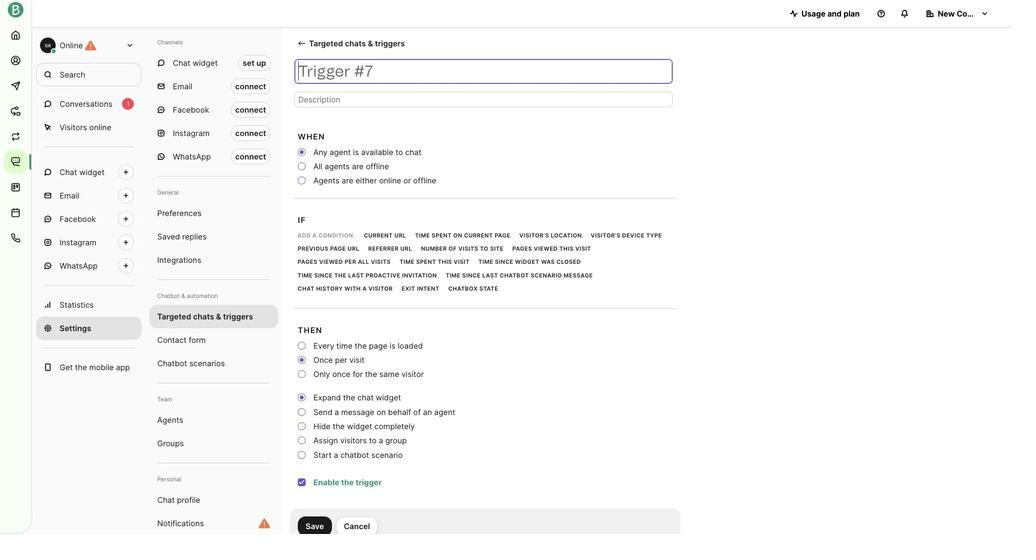 Task type: locate. For each thing, give the bounding box(es) containing it.
0 vertical spatial agents
[[314, 176, 340, 186]]

pages up the time since widget was closed
[[513, 246, 532, 252]]

last inside button
[[482, 272, 498, 279]]

1 vertical spatial to
[[480, 246, 489, 252]]

on up number of visits to site
[[453, 232, 463, 239]]

1 horizontal spatial visitor
[[401, 370, 424, 380]]

visits down time spent on current page button
[[459, 246, 478, 252]]

this for spent
[[438, 259, 452, 266]]

1 horizontal spatial since
[[462, 272, 481, 279]]

1 vertical spatial visitor
[[401, 370, 424, 380]]

0 horizontal spatial email
[[60, 191, 79, 201]]

scenario
[[531, 272, 562, 279], [371, 450, 403, 460]]

spent for this
[[416, 259, 436, 266]]

the right "get"
[[75, 363, 87, 373]]

0 vertical spatial triggers
[[375, 39, 405, 48]]

chatbot for chatbot scenarios
[[157, 359, 187, 369]]

2 connect from the top
[[235, 105, 266, 115]]

whatsapp up general
[[173, 152, 211, 162]]

1 horizontal spatial visit
[[454, 259, 470, 266]]

search link
[[36, 63, 142, 86]]

time spent this visit
[[400, 259, 470, 266]]

new
[[938, 9, 955, 19]]

on
[[453, 232, 463, 239], [377, 408, 386, 417]]

1 horizontal spatial whatsapp
[[173, 152, 211, 162]]

targeted chats & triggers link
[[293, 36, 410, 51], [149, 305, 278, 329]]

chat widget down channels
[[173, 58, 218, 68]]

spent
[[432, 232, 452, 239], [416, 259, 436, 266]]

viewed
[[534, 246, 558, 252], [319, 259, 343, 266]]

online
[[60, 41, 83, 50]]

visit for time spent this visit
[[454, 259, 470, 266]]

time inside time since widget was closed button
[[479, 259, 494, 266]]

a left the group
[[379, 436, 383, 446]]

saved
[[157, 232, 180, 242]]

visitor's location button
[[516, 230, 585, 242]]

2 chatbot from the top
[[157, 359, 187, 369]]

chat up email link
[[60, 167, 77, 177]]

1 last from the left
[[348, 272, 364, 279]]

1 horizontal spatial of
[[449, 246, 457, 252]]

2 horizontal spatial since
[[495, 259, 514, 266]]

visitor's device type button
[[588, 230, 666, 242]]

this inside time spent this visit button
[[438, 259, 452, 266]]

spent up invitation
[[416, 259, 436, 266]]

1 vertical spatial offline
[[413, 176, 436, 186]]

agents link
[[149, 409, 278, 432]]

time since the last proactive invitation button
[[295, 270, 440, 282]]

1 vertical spatial page
[[330, 246, 346, 252]]

visit up for
[[350, 356, 365, 365]]

0 vertical spatial offline
[[366, 162, 389, 171]]

this
[[560, 246, 574, 252], [438, 259, 452, 266]]

url inside button
[[400, 246, 412, 252]]

offline down available
[[366, 162, 389, 171]]

since inside button
[[462, 272, 481, 279]]

channels
[[157, 39, 183, 46]]

is left loaded
[[390, 341, 396, 351]]

0 horizontal spatial instagram
[[60, 238, 96, 248]]

1 vertical spatial targeted chats & triggers
[[157, 312, 253, 322]]

agents are either online or offline
[[314, 176, 436, 186]]

new company
[[938, 9, 993, 19]]

1 horizontal spatial online
[[379, 176, 401, 186]]

chat up or
[[405, 147, 422, 157]]

of down time spent on current page button
[[449, 246, 457, 252]]

notifications link
[[149, 512, 278, 535]]

0 vertical spatial targeted chats & triggers link
[[293, 36, 410, 51]]

time inside time spent on current page button
[[415, 232, 430, 239]]

1 visitor's from the left
[[519, 232, 549, 239]]

profile
[[177, 496, 200, 505]]

0 horizontal spatial chat widget
[[60, 167, 105, 177]]

time up chatbox
[[446, 272, 461, 279]]

agents inside 'link'
[[157, 416, 183, 425]]

every time the page is loaded
[[314, 341, 423, 351]]

time inside time spent this visit button
[[400, 259, 415, 266]]

pages for pages viewed per all visits
[[298, 259, 318, 266]]

time for time since widget was closed
[[479, 259, 494, 266]]

1 horizontal spatial agent
[[434, 408, 455, 417]]

visits up "proactive"
[[371, 259, 391, 266]]

url
[[395, 232, 406, 239], [348, 246, 360, 252], [400, 246, 412, 252]]

visit for pages viewed this visit
[[575, 246, 591, 252]]

was
[[541, 259, 555, 266]]

0 vertical spatial spent
[[432, 232, 452, 239]]

start
[[314, 450, 332, 460]]

a right start
[[334, 450, 338, 460]]

viewed down previous page url button
[[319, 259, 343, 266]]

this down location
[[560, 246, 574, 252]]

to down hide the widget completely
[[369, 436, 377, 446]]

visitor's left device
[[591, 232, 621, 239]]

scenarios
[[189, 359, 225, 369]]

chatbot for chatbot & automation
[[157, 293, 180, 300]]

time inside time since the last proactive invitation button
[[298, 272, 313, 279]]

1 vertical spatial of
[[413, 408, 421, 417]]

chatbot down contact
[[157, 359, 187, 369]]

0 horizontal spatial agents
[[157, 416, 183, 425]]

whatsapp
[[173, 152, 211, 162], [60, 261, 98, 271]]

1 vertical spatial spent
[[416, 259, 436, 266]]

url right referrer in the left top of the page
[[400, 246, 412, 252]]

agents for agents are either online or offline
[[314, 176, 340, 186]]

1 connect from the top
[[235, 82, 266, 91]]

this down number
[[438, 259, 452, 266]]

cancel button
[[336, 517, 378, 535]]

2 vertical spatial page
[[369, 341, 388, 351]]

0 vertical spatial visit
[[575, 246, 591, 252]]

visits inside button
[[371, 259, 391, 266]]

1 vertical spatial pages
[[298, 259, 318, 266]]

offline right or
[[413, 176, 436, 186]]

plan
[[844, 9, 860, 19]]

url for referrer url
[[400, 246, 412, 252]]

chats
[[345, 39, 366, 48], [193, 312, 214, 322]]

current url button
[[361, 230, 410, 242]]

a right with
[[363, 286, 367, 292]]

1 vertical spatial facebook
[[60, 214, 96, 224]]

a
[[363, 286, 367, 292], [335, 408, 339, 417], [379, 436, 383, 446], [334, 450, 338, 460]]

visitor's for visitor's location
[[519, 232, 549, 239]]

1 horizontal spatial chat widget
[[173, 58, 218, 68]]

time since the last proactive invitation
[[298, 272, 437, 279]]

0 horizontal spatial whatsapp
[[60, 261, 98, 271]]

0 vertical spatial chatbot
[[500, 272, 529, 279]]

1 horizontal spatial on
[[453, 232, 463, 239]]

chatbox
[[448, 286, 478, 292]]

the right enable at the bottom left of page
[[341, 478, 354, 488]]

time
[[415, 232, 430, 239], [400, 259, 415, 266], [479, 259, 494, 266], [298, 272, 313, 279], [446, 272, 461, 279]]

1 vertical spatial scenario
[[371, 450, 403, 460]]

since for last
[[462, 272, 481, 279]]

0 horizontal spatial since
[[314, 272, 333, 279]]

to right available
[[396, 147, 403, 157]]

a right 'send'
[[335, 408, 339, 417]]

1 horizontal spatial visits
[[459, 246, 478, 252]]

are down all agents are offline
[[342, 176, 353, 186]]

url for current url
[[395, 232, 406, 239]]

0 vertical spatial agent
[[330, 147, 351, 157]]

1 vertical spatial chatbot
[[341, 450, 369, 460]]

1 vertical spatial email
[[60, 191, 79, 201]]

on left behalf
[[377, 408, 386, 417]]

0 vertical spatial instagram
[[173, 128, 210, 138]]

connect for instagram
[[235, 128, 266, 138]]

4 connect from the top
[[235, 152, 266, 162]]

0 horizontal spatial viewed
[[319, 259, 343, 266]]

2 visitor's from the left
[[591, 232, 621, 239]]

pages down previous
[[298, 259, 318, 266]]

0 horizontal spatial visits
[[371, 259, 391, 266]]

connect
[[235, 82, 266, 91], [235, 105, 266, 115], [235, 128, 266, 138], [235, 152, 266, 162]]

agent up 'agents'
[[330, 147, 351, 157]]

are up either
[[352, 162, 364, 171]]

0 vertical spatial per
[[345, 259, 356, 266]]

connect for whatsapp
[[235, 152, 266, 162]]

0 vertical spatial visitor
[[369, 286, 393, 292]]

1 vertical spatial chatbot
[[157, 359, 187, 369]]

online left or
[[379, 176, 401, 186]]

the down pages viewed per all visits button
[[334, 272, 347, 279]]

this inside pages viewed this visit button
[[560, 246, 574, 252]]

exit
[[402, 286, 415, 292]]

time down previous
[[298, 272, 313, 279]]

on inside button
[[453, 232, 463, 239]]

preferences
[[157, 209, 202, 218]]

page
[[495, 232, 511, 239], [330, 246, 346, 252], [369, 341, 388, 351]]

visit inside button
[[454, 259, 470, 266]]

url up the referrer url
[[395, 232, 406, 239]]

0 horizontal spatial agent
[[330, 147, 351, 157]]

1 horizontal spatial is
[[390, 341, 396, 351]]

1 vertical spatial chats
[[193, 312, 214, 322]]

email down channels
[[173, 82, 192, 91]]

behalf
[[388, 408, 411, 417]]

page up site
[[495, 232, 511, 239]]

time for time spent this visit
[[400, 259, 415, 266]]

1 horizontal spatial last
[[482, 272, 498, 279]]

visitor's
[[519, 232, 549, 239], [591, 232, 621, 239]]

hide the widget completely
[[314, 422, 415, 432]]

and
[[828, 9, 842, 19]]

contact form link
[[149, 329, 278, 352]]

2 last from the left
[[482, 272, 498, 279]]

0 horizontal spatial page
[[330, 246, 346, 252]]

last up with
[[348, 272, 364, 279]]

visitor's device type
[[591, 232, 662, 239]]

message down closed
[[564, 272, 593, 279]]

scenario down was
[[531, 272, 562, 279]]

chat down the personal
[[157, 496, 175, 505]]

chat left 'history'
[[298, 286, 315, 292]]

page up only once for the same visitor
[[369, 341, 388, 351]]

3 connect from the top
[[235, 128, 266, 138]]

get the mobile app link
[[36, 356, 142, 379]]

0 vertical spatial pages
[[513, 246, 532, 252]]

0 vertical spatial viewed
[[534, 246, 558, 252]]

either
[[356, 176, 377, 186]]

1 horizontal spatial offline
[[413, 176, 436, 186]]

pages inside button
[[298, 259, 318, 266]]

0 horizontal spatial visitor's
[[519, 232, 549, 239]]

with
[[345, 286, 361, 292]]

email link
[[36, 184, 142, 208]]

mobile
[[89, 363, 114, 373]]

visitor right 'same'
[[401, 370, 424, 380]]

0 horizontal spatial message
[[341, 408, 374, 417]]

conversations
[[60, 99, 112, 109]]

time for time since last chatbot scenario message
[[446, 272, 461, 279]]

online right visitors
[[89, 123, 111, 132]]

visit inside button
[[575, 246, 591, 252]]

1 vertical spatial are
[[342, 176, 353, 186]]

visit down number of visits to site button
[[454, 259, 470, 266]]

agent right an
[[434, 408, 455, 417]]

the right hide
[[333, 422, 345, 432]]

widget left set
[[193, 58, 218, 68]]

1 vertical spatial visits
[[371, 259, 391, 266]]

chat inside button
[[298, 286, 315, 292]]

last inside button
[[348, 272, 364, 279]]

closed
[[557, 259, 581, 266]]

scenario down the group
[[371, 450, 403, 460]]

facebook inside facebook link
[[60, 214, 96, 224]]

viewed for this
[[534, 246, 558, 252]]

visitor down "proactive"
[[369, 286, 393, 292]]

visitor's up pages viewed this visit
[[519, 232, 549, 239]]

widget up assign visitors to a group on the left of page
[[347, 422, 372, 432]]

0 horizontal spatial visitor
[[369, 286, 393, 292]]

email up facebook link
[[60, 191, 79, 201]]

1 vertical spatial whatsapp
[[60, 261, 98, 271]]

since down site
[[495, 259, 514, 266]]

1 vertical spatial agent
[[434, 408, 455, 417]]

email
[[173, 82, 192, 91], [60, 191, 79, 201]]

is up all agents are offline
[[353, 147, 359, 157]]

message down 'expand the chat widget'
[[341, 408, 374, 417]]

1 vertical spatial agents
[[157, 416, 183, 425]]

0 horizontal spatial is
[[353, 147, 359, 157]]

connect for facebook
[[235, 105, 266, 115]]

1 vertical spatial &
[[181, 293, 185, 300]]

whatsapp down instagram link at the top left
[[60, 261, 98, 271]]

send
[[314, 408, 332, 417]]

0 horizontal spatial visit
[[350, 356, 365, 365]]

per up once
[[335, 356, 347, 365]]

1 vertical spatial chat widget
[[60, 167, 105, 177]]

enable the trigger
[[314, 478, 382, 488]]

time inside time since last chatbot scenario message button
[[446, 272, 461, 279]]

1 vertical spatial online
[[379, 176, 401, 186]]

widget up email link
[[79, 167, 105, 177]]

page up pages viewed per all visits
[[330, 246, 346, 252]]

0 horizontal spatial of
[[413, 408, 421, 417]]

1 chatbot from the top
[[157, 293, 180, 300]]

1 horizontal spatial visitor's
[[591, 232, 621, 239]]

gr
[[45, 43, 51, 48]]

url up pages viewed per all visits
[[348, 246, 360, 252]]

online
[[89, 123, 111, 132], [379, 176, 401, 186]]

usage and plan
[[802, 9, 860, 19]]

chatbot down visitors
[[341, 450, 369, 460]]

the inside button
[[334, 272, 347, 279]]

agent
[[330, 147, 351, 157], [434, 408, 455, 417]]

0 horizontal spatial pages
[[298, 259, 318, 266]]

1 vertical spatial message
[[341, 408, 374, 417]]

per left all
[[345, 259, 356, 266]]

to inside button
[[480, 246, 489, 252]]

viewed inside button
[[319, 259, 343, 266]]

1 vertical spatial targeted chats & triggers link
[[149, 305, 278, 329]]

to
[[396, 147, 403, 157], [480, 246, 489, 252], [369, 436, 377, 446]]

of left an
[[413, 408, 421, 417]]

chatbot down time since widget was closed button
[[500, 272, 529, 279]]

agents down team
[[157, 416, 183, 425]]

chatbot left "automation"
[[157, 293, 180, 300]]

get
[[60, 363, 73, 373]]

of inside button
[[449, 246, 457, 252]]

0 horizontal spatial chatbot
[[341, 450, 369, 460]]

saved replies
[[157, 232, 207, 242]]

chat down only once for the same visitor
[[357, 393, 374, 403]]

1 horizontal spatial to
[[396, 147, 403, 157]]

this for viewed
[[560, 246, 574, 252]]

0 horizontal spatial online
[[89, 123, 111, 132]]

2 horizontal spatial to
[[480, 246, 489, 252]]

chatbot inside 'link'
[[157, 359, 187, 369]]

1 horizontal spatial targeted
[[309, 39, 343, 48]]

url inside button
[[395, 232, 406, 239]]

1 vertical spatial instagram
[[60, 238, 96, 248]]

0 vertical spatial visits
[[459, 246, 478, 252]]

targeted chats & triggers
[[309, 39, 405, 48], [157, 312, 253, 322]]

facebook link
[[36, 208, 142, 231]]

settings link
[[36, 317, 142, 340]]

time down site
[[479, 259, 494, 266]]

time up invitation
[[400, 259, 415, 266]]

1 vertical spatial viewed
[[319, 259, 343, 266]]

widget up time since last chatbot scenario message
[[515, 259, 540, 266]]

time since widget was closed button
[[475, 257, 584, 268]]

chat widget up email link
[[60, 167, 105, 177]]

last up state
[[482, 272, 498, 279]]

visit
[[575, 246, 591, 252], [454, 259, 470, 266], [350, 356, 365, 365]]

widget inside button
[[515, 259, 540, 266]]

0 horizontal spatial on
[[377, 408, 386, 417]]

visitor
[[369, 286, 393, 292], [401, 370, 424, 380]]

0 horizontal spatial targeted
[[157, 312, 191, 322]]

chat history with a visitor button
[[295, 284, 396, 295]]

once per visit
[[314, 356, 365, 365]]

0 vertical spatial chat widget
[[173, 58, 218, 68]]

visit up closed
[[575, 246, 591, 252]]

since up chatbox state
[[462, 272, 481, 279]]

1 horizontal spatial targeted chats & triggers link
[[293, 36, 410, 51]]

since for the
[[314, 272, 333, 279]]

1 horizontal spatial chats
[[345, 39, 366, 48]]

1 horizontal spatial message
[[564, 272, 593, 279]]

search
[[60, 70, 85, 80]]

viewed for per
[[319, 259, 343, 266]]

pages inside button
[[513, 246, 532, 252]]

if
[[298, 215, 306, 225]]

set
[[243, 58, 255, 68]]

since up 'history'
[[314, 272, 333, 279]]

&
[[368, 39, 373, 48], [181, 293, 185, 300], [216, 312, 221, 322]]

instagram
[[173, 128, 210, 138], [60, 238, 96, 248]]

since
[[495, 259, 514, 266], [314, 272, 333, 279], [462, 272, 481, 279]]

0 vertical spatial is
[[353, 147, 359, 157]]

viewed up was
[[534, 246, 558, 252]]

pages viewed this visit
[[513, 246, 591, 252]]

spent up number
[[432, 232, 452, 239]]

whatsapp link
[[36, 254, 142, 278]]

groups
[[157, 439, 184, 449]]

time up number
[[415, 232, 430, 239]]

1 horizontal spatial chatbot
[[500, 272, 529, 279]]

agents down all
[[314, 176, 340, 186]]

0 horizontal spatial last
[[348, 272, 364, 279]]

1 horizontal spatial this
[[560, 246, 574, 252]]

viewed inside button
[[534, 246, 558, 252]]

to left site
[[480, 246, 489, 252]]



Task type: vqa. For each thing, say whether or not it's contained in the screenshot.
window
no



Task type: describe. For each thing, give the bounding box(es) containing it.
0 vertical spatial are
[[352, 162, 364, 171]]

start a chatbot scenario
[[314, 450, 403, 460]]

chat down channels
[[173, 58, 190, 68]]

send a message on behalf of an agent
[[314, 408, 455, 417]]

the inside 'link'
[[75, 363, 87, 373]]

2 vertical spatial visit
[[350, 356, 365, 365]]

since for widget
[[495, 259, 514, 266]]

saved replies link
[[149, 225, 278, 249]]

replies
[[182, 232, 207, 242]]

invitation
[[402, 272, 437, 279]]

chatbox state
[[448, 286, 498, 292]]

0 vertical spatial facebook
[[173, 105, 209, 115]]

0 horizontal spatial &
[[181, 293, 185, 300]]

time
[[337, 341, 353, 351]]

cancel
[[344, 522, 370, 532]]

all
[[314, 162, 322, 171]]

0 horizontal spatial targeted chats & triggers link
[[149, 305, 278, 329]]

expand
[[314, 393, 341, 403]]

time since last chatbot scenario message
[[446, 272, 593, 279]]

previous page url
[[298, 246, 360, 252]]

chatbot inside button
[[500, 272, 529, 279]]

the right time
[[355, 341, 367, 351]]

number
[[421, 246, 447, 252]]

1 horizontal spatial instagram
[[173, 128, 210, 138]]

0 horizontal spatial offline
[[366, 162, 389, 171]]

usage and plan button
[[782, 4, 868, 23]]

preferences link
[[149, 202, 278, 225]]

visitors
[[340, 436, 367, 446]]

visitor inside button
[[369, 286, 393, 292]]

1 horizontal spatial page
[[369, 341, 388, 351]]

group
[[385, 436, 407, 446]]

message inside time since last chatbot scenario message button
[[564, 272, 593, 279]]

all
[[358, 259, 369, 266]]

new company button
[[919, 4, 997, 23]]

url inside button
[[348, 246, 360, 252]]

pages for pages viewed this visit
[[513, 246, 532, 252]]

1 vertical spatial targeted
[[157, 312, 191, 322]]

0 vertical spatial chats
[[345, 39, 366, 48]]

2 vertical spatial to
[[369, 436, 377, 446]]

connect for email
[[235, 82, 266, 91]]

0 horizontal spatial scenario
[[371, 450, 403, 460]]

chatbot & automation
[[157, 293, 218, 300]]

scenario inside button
[[531, 272, 562, 279]]

same
[[379, 370, 399, 380]]

any agent is available to chat
[[314, 147, 422, 157]]

1 horizontal spatial targeted chats & triggers
[[309, 39, 405, 48]]

statistics link
[[36, 293, 142, 317]]

agents for agents
[[157, 416, 183, 425]]

1 vertical spatial chat
[[357, 393, 374, 403]]

save
[[306, 522, 324, 532]]

referrer url button
[[365, 243, 416, 255]]

integrations link
[[149, 249, 278, 272]]

pages viewed per all visits
[[298, 259, 391, 266]]

team
[[157, 396, 172, 403]]

app
[[116, 363, 130, 373]]

expand the chat widget
[[314, 393, 401, 403]]

state
[[479, 286, 498, 292]]

previous
[[298, 246, 329, 252]]

get the mobile app
[[60, 363, 130, 373]]

trigger
[[356, 478, 382, 488]]

history
[[316, 286, 343, 292]]

pages viewed per all visits button
[[295, 257, 394, 268]]

time for time since the last proactive invitation
[[298, 272, 313, 279]]

per inside button
[[345, 259, 356, 266]]

1 vertical spatial is
[[390, 341, 396, 351]]

1 horizontal spatial &
[[216, 312, 221, 322]]

contact form
[[157, 335, 206, 345]]

company
[[957, 9, 993, 19]]

assign
[[314, 436, 338, 446]]

proactive
[[366, 272, 401, 279]]

2 horizontal spatial &
[[368, 39, 373, 48]]

once
[[332, 370, 351, 380]]

an
[[423, 408, 432, 417]]

1 vertical spatial per
[[335, 356, 347, 365]]

time spent on current page
[[415, 232, 511, 239]]

pages viewed this visit button
[[509, 243, 595, 255]]

hide
[[314, 422, 331, 432]]

set up
[[243, 58, 266, 68]]

groups link
[[149, 432, 278, 456]]

referrer
[[368, 246, 399, 252]]

agents
[[325, 162, 350, 171]]

up
[[256, 58, 266, 68]]

2 horizontal spatial page
[[495, 232, 511, 239]]

chat widget link
[[36, 161, 142, 184]]

chatbot scenarios
[[157, 359, 225, 369]]

type
[[646, 232, 662, 239]]

visitor's for visitor's device type
[[591, 232, 621, 239]]

for
[[353, 370, 363, 380]]

device
[[622, 232, 645, 239]]

0 horizontal spatial targeted chats & triggers
[[157, 312, 253, 322]]

the right for
[[365, 370, 377, 380]]

save button
[[298, 517, 332, 535]]

automation
[[187, 293, 218, 300]]

visitor's location
[[519, 232, 582, 239]]

0 vertical spatial targeted
[[309, 39, 343, 48]]

0 vertical spatial chat
[[405, 147, 422, 157]]

spent for on
[[432, 232, 452, 239]]

only once for the same visitor
[[314, 370, 424, 380]]

Trigger #7 text field
[[294, 59, 673, 84]]

loaded
[[398, 341, 423, 351]]

or
[[404, 176, 411, 186]]

1 vertical spatial triggers
[[223, 312, 253, 322]]

chat history with a visitor
[[298, 286, 393, 292]]

visits inside button
[[459, 246, 478, 252]]

1 horizontal spatial email
[[173, 82, 192, 91]]

Description text field
[[294, 92, 673, 107]]

any
[[314, 147, 328, 157]]

once
[[314, 356, 333, 365]]

a inside button
[[363, 286, 367, 292]]

0 vertical spatial whatsapp
[[173, 152, 211, 162]]

time for time spent on current page
[[415, 232, 430, 239]]

referrer url
[[368, 246, 412, 252]]

assign visitors to a group
[[314, 436, 407, 446]]

the right expand
[[343, 393, 355, 403]]

0 vertical spatial to
[[396, 147, 403, 157]]

widget up send a message on behalf of an agent
[[376, 393, 401, 403]]

chatbox state button
[[445, 284, 502, 295]]

0 vertical spatial online
[[89, 123, 111, 132]]

visitors online link
[[36, 116, 142, 139]]

all agents are offline
[[314, 162, 389, 171]]

time since widget was closed
[[479, 259, 581, 266]]

1 vertical spatial on
[[377, 408, 386, 417]]

location
[[551, 232, 582, 239]]

form
[[189, 335, 206, 345]]

current
[[364, 232, 393, 239]]

notifications
[[157, 519, 204, 529]]



